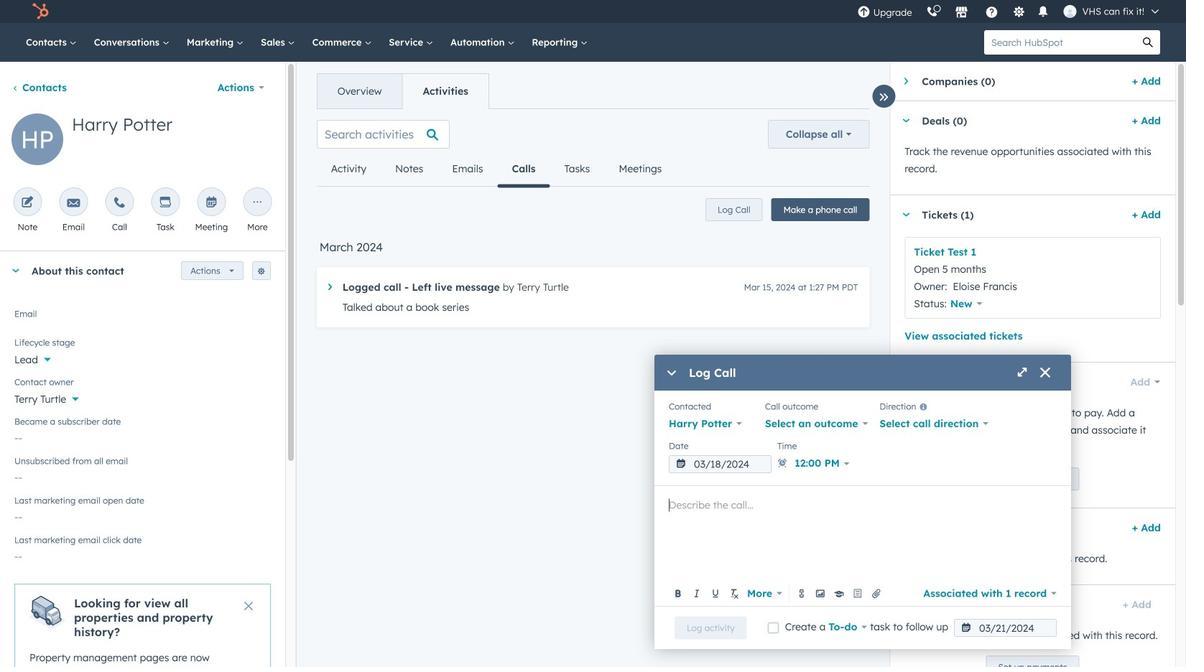 Task type: describe. For each thing, give the bounding box(es) containing it.
1 -- text field from the top
[[14, 464, 271, 487]]

expand dialog image
[[1017, 368, 1029, 380]]

Search HubSpot search field
[[985, 30, 1137, 55]]

more image
[[251, 197, 264, 210]]

1 -- text field from the top
[[14, 425, 271, 448]]

2 -- text field from the top
[[14, 504, 271, 527]]

note image
[[21, 197, 34, 210]]

0 vertical spatial mm/dd/yyyy text field
[[669, 456, 772, 474]]



Task type: vqa. For each thing, say whether or not it's contained in the screenshot.
the top caret image
yes



Task type: locate. For each thing, give the bounding box(es) containing it.
terry turtle image
[[1064, 5, 1077, 18]]

tab list
[[317, 152, 677, 187]]

Search activities search field
[[317, 120, 450, 149]]

0 vertical spatial -- text field
[[14, 425, 271, 448]]

caret image
[[12, 269, 20, 273]]

1 vertical spatial mm/dd/yyyy text field
[[955, 620, 1057, 638]]

0 horizontal spatial mm/dd/yyyy text field
[[669, 456, 772, 474]]

alert
[[14, 584, 271, 668]]

1 vertical spatial -- text field
[[14, 543, 271, 566]]

menu
[[851, 0, 1170, 23]]

email image
[[67, 197, 80, 210]]

0 vertical spatial -- text field
[[14, 464, 271, 487]]

close dialog image
[[1040, 368, 1052, 380]]

2 -- text field from the top
[[14, 543, 271, 566]]

MM/DD/YYYY text field
[[669, 456, 772, 474], [955, 620, 1057, 638]]

marketplaces image
[[956, 6, 969, 19]]

1 horizontal spatial mm/dd/yyyy text field
[[955, 620, 1057, 638]]

task image
[[159, 197, 172, 210]]

close image
[[244, 602, 253, 611]]

feed
[[305, 109, 882, 345]]

-- text field
[[14, 464, 271, 487], [14, 504, 271, 527]]

minimize dialog image
[[666, 368, 678, 380]]

call image
[[113, 197, 126, 210]]

meeting image
[[205, 197, 218, 210]]

-- text field
[[14, 425, 271, 448], [14, 543, 271, 566]]

1 vertical spatial -- text field
[[14, 504, 271, 527]]

caret image
[[905, 77, 908, 86], [902, 119, 911, 123], [902, 213, 911, 217], [902, 604, 911, 607]]

manage card settings image
[[257, 268, 266, 276]]

navigation
[[317, 73, 490, 109]]



